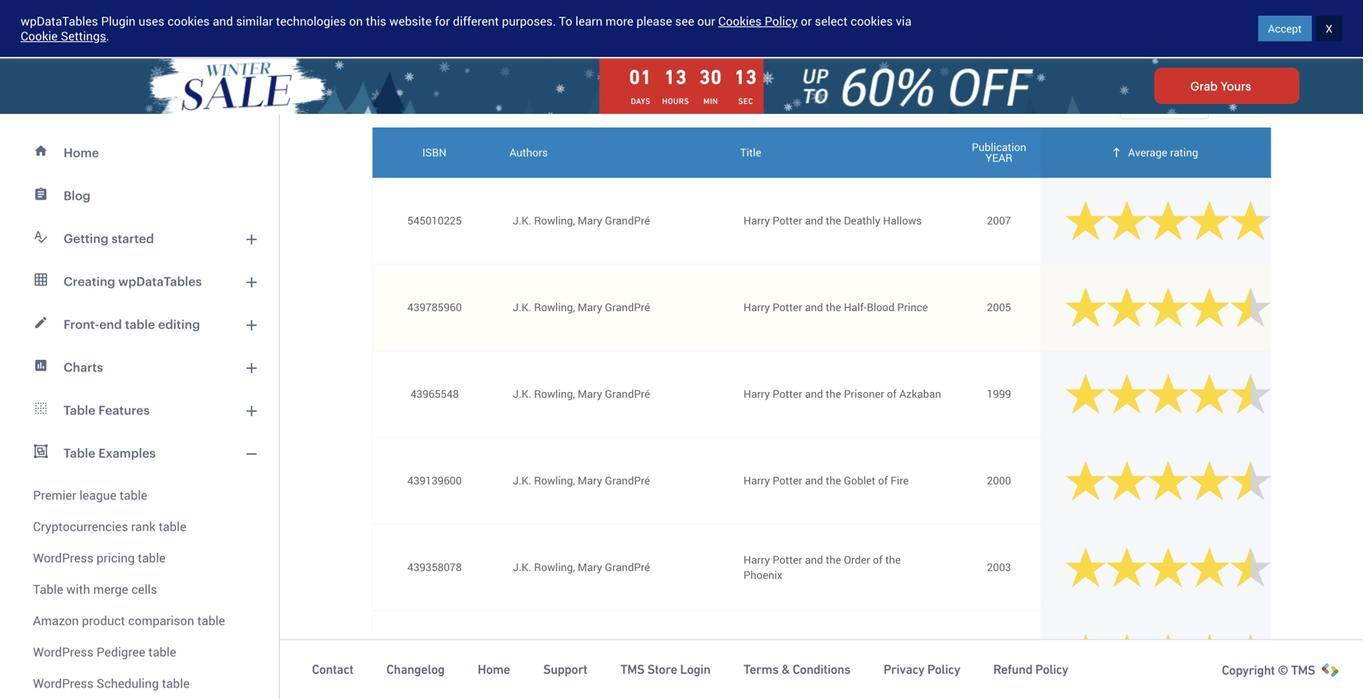 Task type: vqa. For each thing, say whether or not it's contained in the screenshot.


Task type: locate. For each thing, give the bounding box(es) containing it.
13 up the sec
[[734, 66, 757, 88]]

average rating: activate to sort column ascending element
[[1041, 128, 1271, 177]]

1 horizontal spatial home link
[[478, 661, 510, 678]]

3 harry from the top
[[744, 386, 770, 401]]

potter for harry potter and the order of the phoenix
[[773, 552, 802, 567]]

table for table features
[[64, 403, 95, 417]]

grab yours
[[1191, 79, 1251, 92]]

0 horizontal spatial wpdatatables
[[21, 13, 98, 29]]

1 vertical spatial table
[[64, 446, 95, 460]]

potter left goblet
[[773, 473, 802, 488]]

creating wpdatatables link
[[10, 260, 269, 303]]

title
[[740, 145, 761, 160]]

j.k. rowling, mary grandpré for 439139600
[[513, 473, 650, 488]]

5 potter from the top
[[773, 552, 802, 567]]

harry for harry potter and the half-blood prince
[[744, 300, 770, 315]]

and left goblet
[[805, 473, 823, 488]]

0 horizontal spatial home
[[64, 145, 99, 160]]

and for harry potter and the goblet of fire
[[805, 473, 823, 488]]

2 vertical spatial wordpress
[[33, 675, 94, 692]]

terms & conditions link
[[744, 661, 851, 678]]

of inside harry potter and the order of the phoenix
[[873, 552, 883, 567]]

3 ★★★★★ from the top
[[1065, 365, 1272, 421]]

wordpress inside "wordpress pricing table" link
[[33, 549, 94, 566]]

1 13 from the left
[[664, 66, 687, 88]]

azkaban
[[900, 386, 941, 401]]

deathly
[[844, 213, 881, 228]]

learn
[[576, 13, 603, 29]]

premier league table
[[33, 486, 147, 503]]

5 rowling, from the top
[[534, 560, 575, 575]]

amazon product comparison table link
[[10, 605, 269, 636]]

the for half-
[[826, 300, 841, 315]]

and left the half- on the right top of the page
[[805, 300, 823, 315]]

blog
[[64, 188, 90, 203]]

2 potter from the top
[[773, 300, 802, 315]]

5 harry from the top
[[744, 552, 770, 567]]

home link up blog
[[10, 131, 269, 174]]

1 horizontal spatial policy
[[928, 662, 960, 677]]

mary for 439785960
[[578, 300, 602, 315]]

publication year: activate to sort column ascending element
[[958, 128, 1041, 177]]

sec
[[738, 97, 753, 106]]

5 j.k. rowling, mary grandpré from the top
[[513, 560, 650, 575]]

policy inside refund policy link
[[1036, 662, 1069, 677]]

1 rowling, from the top
[[534, 213, 575, 228]]

1 mary from the top
[[578, 213, 602, 228]]

table right rank
[[159, 518, 186, 535]]

tms inside tms store login link
[[620, 662, 645, 677]]

01
[[629, 66, 652, 88]]

different
[[453, 13, 499, 29]]

0 horizontal spatial cookies
[[167, 13, 210, 29]]

2 horizontal spatial policy
[[1036, 662, 1069, 677]]

2 j.k. from the top
[[513, 300, 531, 315]]

authors
[[510, 145, 548, 160]]

wpdatatables up editing
[[118, 274, 202, 288]]

2 mary from the top
[[578, 300, 602, 315]]

and for harry potter and the prisoner of azkaban
[[805, 386, 823, 401]]

and left order
[[805, 552, 823, 567]]

mary for 43965548
[[578, 386, 602, 401]]

1 grandpré from the top
[[605, 213, 650, 228]]

4 grandpré from the top
[[605, 473, 650, 488]]

get started
[[1241, 21, 1300, 36]]

5 grandpré from the top
[[605, 560, 650, 575]]

and left similar
[[213, 13, 233, 29]]

4 potter from the top
[[773, 473, 802, 488]]

6 ★★★★★ from the top
[[1065, 625, 1272, 681]]

please
[[637, 13, 672, 29]]

days
[[631, 97, 651, 106]]

home link
[[10, 131, 269, 174], [478, 661, 510, 678]]

harry potter and the goblet of fire
[[744, 473, 909, 488]]

table with merge cells
[[33, 581, 157, 597]]

10 button
[[1132, 90, 1198, 118]]

3 grandpré from the top
[[605, 386, 650, 401]]

potter left deathly
[[773, 213, 802, 228]]

rowling, for 439785960
[[534, 300, 575, 315]]

and inside harry potter and the order of the phoenix
[[805, 552, 823, 567]]

home link left kathryn
[[478, 661, 510, 678]]

5 mary from the top
[[578, 560, 602, 575]]

technologies
[[276, 13, 346, 29]]

2 ★★★★★ from the top
[[1065, 279, 1272, 334]]

the left prisoner
[[826, 386, 841, 401]]

table right end
[[125, 317, 155, 331]]

and for harry potter and the half-blood prince
[[805, 300, 823, 315]]

1 cookies from the left
[[167, 13, 210, 29]]

cookies right uses
[[167, 13, 210, 29]]

stockett
[[553, 646, 594, 661]]

rating
[[1170, 145, 1198, 160]]

home left support link
[[478, 662, 510, 677]]

5 j.k. from the top
[[513, 560, 531, 575]]

mary for 545010225
[[578, 213, 602, 228]]

hallows
[[883, 213, 922, 228]]

product
[[82, 612, 125, 629]]

policy inside wpdatatables plugin uses cookies and similar technologies on this website for different purposes. to learn more please see our cookies policy or select cookies via cookie settings .
[[765, 13, 798, 29]]

j.k. for 43965548
[[513, 386, 531, 401]]

0 horizontal spatial home link
[[10, 131, 269, 174]]

kathryn
[[513, 646, 551, 661]]

grandpré for harry potter and the half-blood prince
[[605, 300, 650, 315]]

potter up phoenix
[[773, 552, 802, 567]]

harry potter and the prisoner of azkaban
[[744, 386, 941, 401]]

of right order
[[873, 552, 883, 567]]

j.k. rowling, mary grandpré for 439358078
[[513, 560, 650, 575]]

0 vertical spatial of
[[887, 386, 897, 401]]

wordpress down wordpress pedigree table
[[33, 675, 94, 692]]

1 horizontal spatial wpdatatables
[[118, 274, 202, 288]]

table for pedigree
[[148, 643, 176, 660]]

1 potter from the top
[[773, 213, 802, 228]]

1 harry from the top
[[744, 213, 770, 228]]

creating
[[64, 274, 115, 288]]

1 vertical spatial wordpress
[[33, 643, 94, 660]]

2 grandpré from the top
[[605, 300, 650, 315]]

table up "cryptocurrencies rank table" link at the bottom left of the page
[[120, 486, 147, 503]]

potter left prisoner
[[773, 386, 802, 401]]

0 vertical spatial wordpress
[[33, 549, 94, 566]]

policy
[[765, 13, 798, 29], [928, 662, 960, 677], [1036, 662, 1069, 677]]

title: activate to sort column ascending element
[[727, 128, 958, 177]]

rowling, for 439358078
[[534, 560, 575, 575]]

wordpress scheduling table link
[[10, 668, 269, 699]]

3 wordpress from the top
[[33, 675, 94, 692]]

premier league table link
[[10, 475, 269, 511]]

table up premier league table on the left bottom of the page
[[64, 446, 95, 460]]

getting started link
[[10, 217, 269, 260]]

3 j.k. rowling, mary grandpré from the top
[[513, 386, 650, 401]]

4 rowling, from the top
[[534, 473, 575, 488]]

cryptocurrencies rank table
[[33, 518, 186, 535]]

rowling, for 43965548
[[534, 386, 575, 401]]

the
[[826, 213, 841, 228], [826, 300, 841, 315], [826, 386, 841, 401], [826, 473, 841, 488], [826, 552, 841, 567], [885, 552, 901, 567]]

tms left "store"
[[620, 662, 645, 677]]

table down comparison
[[148, 643, 176, 660]]

policy for refund policy
[[1036, 662, 1069, 677]]

and left deathly
[[805, 213, 823, 228]]

with
[[66, 581, 90, 597]]

and left prisoner
[[805, 386, 823, 401]]

0 vertical spatial home
[[64, 145, 99, 160]]

cookies policy link
[[718, 13, 798, 29]]

comparison
[[128, 612, 194, 629]]

grandpré for harry potter and the order of the phoenix
[[605, 560, 650, 575]]

4 j.k. rowling, mary grandpré from the top
[[513, 473, 650, 488]]

1 ★★★★★ from the top
[[1065, 192, 1272, 248]]

1 j.k. from the top
[[513, 213, 531, 228]]

★★★★★
[[1065, 192, 1272, 248], [1065, 279, 1272, 334], [1065, 365, 1272, 421], [1065, 452, 1272, 508], [1065, 538, 1272, 594], [1065, 625, 1272, 681]]

get
[[1241, 21, 1259, 36]]

mary
[[578, 213, 602, 228], [578, 300, 602, 315], [578, 386, 602, 401], [578, 473, 602, 488], [578, 560, 602, 575]]

2 rowling, from the top
[[534, 300, 575, 315]]

13
[[664, 66, 687, 88], [734, 66, 757, 88]]

2 vertical spatial of
[[873, 552, 883, 567]]

j.k. for 545010225
[[513, 213, 531, 228]]

changelog link
[[386, 661, 445, 678]]

0 horizontal spatial tms
[[620, 662, 645, 677]]

print button
[[490, 48, 564, 81]]

1999
[[987, 386, 1011, 401]]

5 ★★★★★ from the top
[[1065, 538, 1272, 594]]

0 vertical spatial wpdatatables
[[21, 13, 98, 29]]

tms right ©
[[1291, 663, 1315, 678]]

potter left the half- on the right top of the page
[[773, 300, 802, 315]]

3 potter from the top
[[773, 386, 802, 401]]

2 wordpress from the top
[[33, 643, 94, 660]]

grandpré
[[605, 213, 650, 228], [605, 300, 650, 315], [605, 386, 650, 401], [605, 473, 650, 488], [605, 560, 650, 575]]

website
[[389, 13, 432, 29]]

authors: activate to sort column ascending element
[[496, 128, 727, 177]]

harry for harry potter and the deathly hallows
[[744, 213, 770, 228]]

4 j.k. from the top
[[513, 473, 531, 488]]

wordpress inside wordpress scheduling table link
[[33, 675, 94, 692]]

the for goblet
[[826, 473, 841, 488]]

wordpress for wordpress pedigree table
[[33, 643, 94, 660]]

2 j.k. rowling, mary grandpré from the top
[[513, 300, 650, 315]]

3 j.k. from the top
[[513, 386, 531, 401]]

table right comparison
[[197, 612, 225, 629]]

1 horizontal spatial home
[[478, 662, 510, 677]]

started
[[1262, 21, 1300, 36]]

wordpress for wordpress pricing table
[[33, 549, 94, 566]]

★★★★★ for 2007
[[1065, 192, 1272, 248]]

wordpress down amazon
[[33, 643, 94, 660]]

blood
[[867, 300, 895, 315]]

of left fire
[[878, 473, 888, 488]]

j.k. for 439139600
[[513, 473, 531, 488]]

policy for privacy policy
[[928, 662, 960, 677]]

1 horizontal spatial 13
[[734, 66, 757, 88]]

refund
[[994, 662, 1033, 677]]

policy right the privacy
[[928, 662, 960, 677]]

wordpress inside wordpress pedigree table link
[[33, 643, 94, 660]]

home up blog
[[64, 145, 99, 160]]

grab yours link
[[1154, 68, 1300, 104]]

policy left or
[[765, 13, 798, 29]]

the left deathly
[[826, 213, 841, 228]]

cookies left via on the top of the page
[[851, 13, 893, 29]]

j.k. rowling, mary grandpré
[[513, 213, 650, 228], [513, 300, 650, 315], [513, 386, 650, 401], [513, 473, 650, 488], [513, 560, 650, 575]]

3 rowling, from the top
[[534, 386, 575, 401]]

potter inside harry potter and the order of the phoenix
[[773, 552, 802, 567]]

4 ★★★★★ from the top
[[1065, 452, 1272, 508]]

4 harry from the top
[[744, 473, 770, 488]]

harry inside harry potter and the order of the phoenix
[[744, 552, 770, 567]]

j.k. rowling, mary grandpré for 43965548
[[513, 386, 650, 401]]

j.k.
[[513, 213, 531, 228], [513, 300, 531, 315], [513, 386, 531, 401], [513, 473, 531, 488], [513, 560, 531, 575]]

1 horizontal spatial cookies
[[851, 13, 893, 29]]

1 wordpress from the top
[[33, 549, 94, 566]]

of right prisoner
[[887, 386, 897, 401]]

wpdatatables - tables and charts manager wordpress plugin image
[[17, 14, 174, 44]]

half-
[[844, 300, 867, 315]]

4 mary from the top
[[578, 473, 602, 488]]

table down wordpress pedigree table link on the bottom left of the page
[[162, 675, 190, 692]]

creating wpdatatables
[[64, 274, 202, 288]]

policy right refund
[[1036, 662, 1069, 677]]

1 vertical spatial of
[[878, 473, 888, 488]]

0 vertical spatial table
[[64, 403, 95, 417]]

1 j.k. rowling, mary grandpré from the top
[[513, 213, 650, 228]]

13 up the hours
[[664, 66, 687, 88]]

3 mary from the top
[[578, 386, 602, 401]]

the left goblet
[[826, 473, 841, 488]]

rowling,
[[534, 213, 575, 228], [534, 300, 575, 315], [534, 386, 575, 401], [534, 473, 575, 488], [534, 560, 575, 575]]

the left order
[[826, 552, 841, 567]]

table
[[64, 403, 95, 417], [64, 446, 95, 460], [33, 581, 63, 597]]

2 vertical spatial table
[[33, 581, 63, 597]]

editing
[[158, 317, 200, 331]]

table with merge cells link
[[10, 574, 269, 605]]

0 horizontal spatial policy
[[765, 13, 798, 29]]

potter
[[773, 213, 802, 228], [773, 300, 802, 315], [773, 386, 802, 401], [773, 473, 802, 488], [773, 552, 802, 567]]

2000
[[987, 473, 1011, 488]]

grab
[[1191, 79, 1218, 92]]

wordpress up with
[[33, 549, 94, 566]]

2 harry from the top
[[744, 300, 770, 315]]

front-end table editing link
[[10, 303, 269, 346]]

select
[[815, 13, 848, 29]]

★★★★★ for 1999
[[1065, 365, 1272, 421]]

1 horizontal spatial tms
[[1291, 663, 1315, 678]]

table left with
[[33, 581, 63, 597]]

wpdatatables left .
[[21, 13, 98, 29]]

league
[[79, 486, 117, 503]]

publication year
[[972, 139, 1027, 165]]

★★★★★ for 2005
[[1065, 279, 1272, 334]]

cookies
[[167, 13, 210, 29], [851, 13, 893, 29]]

table up cells
[[138, 549, 166, 566]]

table down the charts
[[64, 403, 95, 417]]

the left the half- on the right top of the page
[[826, 300, 841, 315]]

table inside table examples link
[[64, 446, 95, 460]]

table features
[[64, 403, 150, 417]]

policy inside privacy policy link
[[928, 662, 960, 677]]

0 horizontal spatial 13
[[664, 66, 687, 88]]



Task type: describe. For each thing, give the bounding box(es) containing it.
potter for harry potter and the goblet of fire
[[773, 473, 802, 488]]

privacy policy link
[[884, 661, 960, 678]]

harry for harry potter and the goblet of fire
[[744, 473, 770, 488]]

support
[[543, 662, 587, 677]]

table for end
[[125, 317, 155, 331]]

grandpré for harry potter and the prisoner of azkaban
[[605, 386, 650, 401]]

average
[[1128, 145, 1168, 160]]

table for rank
[[159, 518, 186, 535]]

terms
[[744, 662, 779, 677]]

2 cookies from the left
[[851, 13, 893, 29]]

amazon
[[33, 612, 79, 629]]

1 vertical spatial home link
[[478, 661, 510, 678]]

★★★★★ for 2000
[[1065, 452, 1272, 508]]

prince
[[897, 300, 928, 315]]

&
[[782, 662, 790, 677]]

plugin
[[101, 13, 136, 29]]

wordpress scheduling table
[[33, 675, 190, 692]]

0 vertical spatial home link
[[10, 131, 269, 174]]

grandpré for harry potter and the goblet of fire
[[605, 473, 650, 488]]

front-end table editing
[[64, 317, 200, 331]]

2003
[[987, 560, 1011, 575]]

Search form search field
[[347, 17, 900, 40]]

charts
[[64, 360, 103, 374]]

show
[[1078, 96, 1107, 111]]

cryptocurrencies rank table link
[[10, 511, 269, 542]]

harry for harry potter and the order of the phoenix
[[744, 552, 770, 567]]

j.k. for 439785960
[[513, 300, 531, 315]]

545010225
[[408, 213, 462, 228]]

front-
[[64, 317, 99, 331]]

privacy
[[884, 662, 925, 677]]

2 13 from the left
[[734, 66, 757, 88]]

get started link
[[1194, 9, 1347, 49]]

table features link
[[10, 389, 269, 432]]

fire
[[891, 473, 909, 488]]

mary for 439358078
[[578, 560, 602, 575]]

wordpress pedigree table link
[[10, 636, 269, 668]]

more
[[606, 13, 634, 29]]

copyright
[[1222, 663, 1275, 678]]

purposes.
[[502, 13, 556, 29]]

goblet
[[844, 473, 876, 488]]

isbn: activate to sort column ascending element
[[373, 128, 496, 177]]

prisoner
[[844, 386, 884, 401]]

439785960
[[408, 300, 462, 315]]

table for scheduling
[[162, 675, 190, 692]]

order
[[844, 552, 870, 567]]

rank
[[131, 518, 156, 535]]

accept
[[1268, 21, 1302, 36]]

x button
[[1316, 16, 1343, 41]]

pricing
[[97, 549, 135, 566]]

entries
[[1223, 96, 1259, 111]]

and inside wpdatatables plugin uses cookies and similar technologies on this website for different purposes. to learn more please see our cookies policy or select cookies via cookie settings .
[[213, 13, 233, 29]]

publication
[[972, 139, 1027, 154]]

potter for harry potter and the deathly hallows
[[773, 213, 802, 228]]

print
[[524, 57, 549, 73]]

phoenix
[[744, 567, 783, 582]]

see
[[675, 13, 694, 29]]

the for deathly
[[826, 213, 841, 228]]

potter for harry potter and the prisoner of azkaban
[[773, 386, 802, 401]]

table for league
[[120, 486, 147, 503]]

of for prisoner
[[887, 386, 897, 401]]

rowling, for 439139600
[[534, 473, 575, 488]]

2005
[[987, 300, 1011, 315]]

blog link
[[10, 174, 269, 217]]

the for prisoner
[[826, 386, 841, 401]]

via
[[896, 13, 912, 29]]

of for order
[[873, 552, 883, 567]]

mary for 439139600
[[578, 473, 602, 488]]

j.k. rowling, mary grandpré for 545010225
[[513, 213, 650, 228]]

copyright © tms
[[1222, 663, 1315, 678]]

getting started
[[64, 231, 154, 246]]

examples
[[98, 446, 156, 460]]

harry potter and the half-blood prince
[[744, 300, 928, 315]]

terms & conditions
[[744, 662, 851, 677]]

table for pricing
[[138, 549, 166, 566]]

scheduling
[[97, 675, 159, 692]]

hours
[[662, 97, 689, 106]]

wordpress for wordpress scheduling table
[[33, 675, 94, 692]]

2009
[[987, 646, 1011, 661]]

harry potter and the deathly hallows
[[744, 213, 922, 228]]

j.k. rowling, mary grandpré for 439785960
[[513, 300, 650, 315]]

the right order
[[885, 552, 901, 567]]

login
[[680, 662, 711, 677]]

min
[[704, 97, 718, 106]]

amazon product comparison table
[[33, 612, 225, 629]]

wordpress pricing table
[[33, 549, 166, 566]]

merge
[[93, 581, 128, 597]]

this
[[366, 13, 386, 29]]

1 vertical spatial home
[[478, 662, 510, 677]]

the
[[744, 646, 762, 661]]

table examples
[[64, 446, 156, 460]]

columns button
[[372, 48, 480, 81]]

average rating
[[1128, 145, 1198, 160]]

x
[[1326, 21, 1333, 36]]

439358078
[[408, 560, 462, 575]]

our
[[697, 13, 715, 29]]

the for order
[[826, 552, 841, 567]]

to
[[559, 13, 573, 29]]

of for goblet
[[878, 473, 888, 488]]

conditions
[[793, 662, 851, 677]]

end
[[99, 317, 122, 331]]

getting
[[64, 231, 109, 246]]

10
[[1132, 97, 1144, 112]]

harry potter and the order of the phoenix
[[744, 552, 901, 582]]

wordpress pricing table link
[[10, 542, 269, 574]]

cookie
[[21, 28, 58, 44]]

table for table with merge cells
[[33, 581, 63, 597]]

439139600
[[408, 473, 462, 488]]

started
[[112, 231, 154, 246]]

help
[[764, 646, 787, 661]]

©
[[1278, 663, 1289, 678]]

accept button
[[1258, 16, 1312, 41]]

or
[[801, 13, 812, 29]]

store
[[647, 662, 677, 677]]

and for harry potter and the order of the phoenix
[[805, 552, 823, 567]]

settings
[[61, 28, 106, 44]]

rowling, for 545010225
[[534, 213, 575, 228]]

potter for harry potter and the half-blood prince
[[773, 300, 802, 315]]

grandpré for harry potter and the deathly hallows
[[605, 213, 650, 228]]

★★★★★ for 2009
[[1065, 625, 1272, 681]]

and for harry potter and the deathly hallows
[[805, 213, 823, 228]]

wpdatatables inside wpdatatables plugin uses cookies and similar technologies on this website for different purposes. to learn more please see our cookies policy or select cookies via cookie settings .
[[21, 13, 98, 29]]

1 vertical spatial wpdatatables
[[118, 274, 202, 288]]

j.k. for 439358078
[[513, 560, 531, 575]]

43965548
[[411, 386, 459, 401]]

★★★★★ for 2003
[[1065, 538, 1272, 594]]

harry for harry potter and the prisoner of azkaban
[[744, 386, 770, 401]]

refund policy
[[994, 662, 1069, 677]]

table for table examples
[[64, 446, 95, 460]]

.
[[106, 28, 109, 44]]



